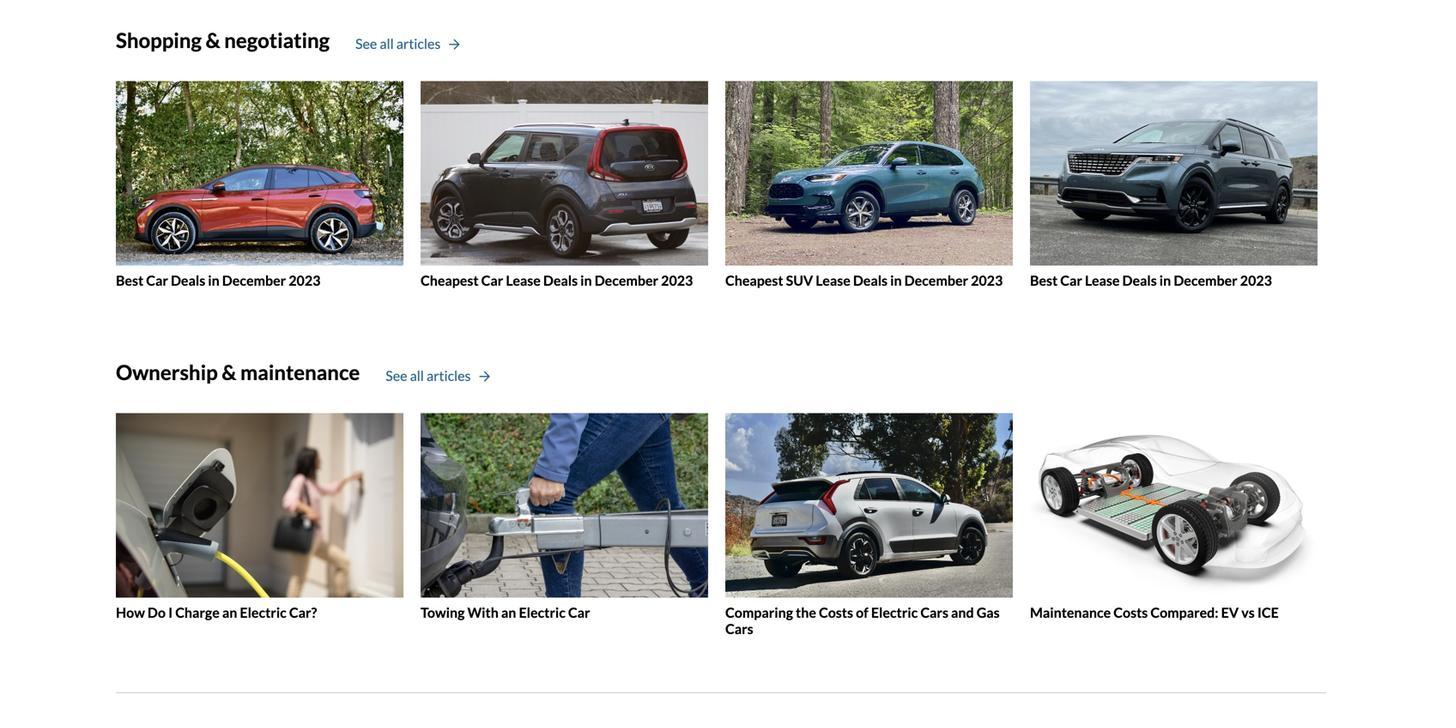 Task type: describe. For each thing, give the bounding box(es) containing it.
2023 for cheapest car lease deals in december 2023
[[661, 272, 693, 289]]

car?
[[289, 605, 317, 621]]

how do i charge an electric car?
[[116, 605, 317, 621]]

1 deals from the left
[[171, 272, 205, 289]]

see for ownership & maintenance
[[386, 368, 408, 384]]

electric inside how do i charge an electric car? link
[[240, 605, 287, 621]]

1 horizontal spatial cars
[[921, 605, 949, 621]]

best car lease deals in december 2023 image
[[1031, 81, 1318, 266]]

comparing the costs of electric cars and gas cars image
[[726, 414, 1014, 598]]

best for best car deals in december 2023
[[116, 272, 144, 289]]

lease for best car lease deals in december 2023
[[1086, 272, 1120, 289]]

maintenance
[[241, 361, 360, 385]]

cheapest for cheapest car lease deals in december 2023
[[421, 272, 479, 289]]

electric inside towing with an electric car link
[[519, 605, 566, 621]]

1 in from the left
[[208, 272, 220, 289]]

suv
[[786, 272, 814, 289]]

1 2023 from the left
[[289, 272, 321, 289]]

all for maintenance
[[410, 368, 424, 384]]

1 december from the left
[[222, 272, 286, 289]]

car for cheapest car lease deals in december 2023
[[482, 272, 504, 289]]

see for shopping & negotiating
[[356, 35, 377, 52]]

cheapest car lease deals in december 2023 link
[[421, 81, 709, 289]]

compared:
[[1151, 605, 1219, 621]]

in for cheapest suv lease deals in december 2023
[[891, 272, 902, 289]]

how
[[116, 605, 145, 621]]

shopping
[[116, 28, 202, 52]]

cheapest car lease deals in december 2023
[[421, 272, 693, 289]]

car for best car deals in december 2023
[[146, 272, 168, 289]]

cheapest for cheapest suv lease deals in december 2023
[[726, 272, 784, 289]]

deals for cheapest car lease deals in december 2023
[[544, 272, 578, 289]]

lease for cheapest car lease deals in december 2023
[[506, 272, 541, 289]]

maintenance costs compared: ev vs ice
[[1031, 605, 1280, 621]]

ice
[[1258, 605, 1280, 621]]

maintenance costs compared: ev vs ice link
[[1031, 414, 1318, 622]]

and
[[952, 605, 975, 621]]

1 an from the left
[[222, 605, 237, 621]]

see all articles link for shopping & negotiating
[[356, 33, 460, 54]]

in for cheapest car lease deals in december 2023
[[581, 272, 592, 289]]

negotiating
[[224, 28, 330, 52]]

towing with an electric car
[[421, 605, 591, 621]]

ev
[[1222, 605, 1240, 621]]

comparing the costs of electric cars and gas cars link
[[726, 414, 1014, 638]]

deals for best car lease deals in december 2023
[[1123, 272, 1158, 289]]

best car deals in december 2023 link
[[116, 81, 404, 289]]

in for best car lease deals in december 2023
[[1160, 272, 1172, 289]]

towing with an electric car link
[[421, 414, 709, 622]]

the
[[796, 605, 817, 621]]

comparing the costs of electric cars and gas cars
[[726, 605, 1000, 638]]

see all articles for shopping & negotiating
[[356, 35, 441, 52]]

december for cheapest car lease deals in december 2023
[[595, 272, 659, 289]]

all for negotiating
[[380, 35, 394, 52]]



Task type: vqa. For each thing, say whether or not it's contained in the screenshot.
$21,399 GREAT
no



Task type: locate. For each thing, give the bounding box(es) containing it.
best
[[116, 272, 144, 289], [1031, 272, 1058, 289]]

all
[[380, 35, 394, 52], [410, 368, 424, 384]]

electric left car?
[[240, 605, 287, 621]]

lease
[[506, 272, 541, 289], [816, 272, 851, 289], [1086, 272, 1120, 289]]

0 horizontal spatial costs
[[819, 605, 854, 621]]

1 vertical spatial see all articles link
[[386, 366, 490, 387]]

0 horizontal spatial an
[[222, 605, 237, 621]]

1 horizontal spatial all
[[410, 368, 424, 384]]

2 an from the left
[[502, 605, 517, 621]]

2 best from the left
[[1031, 272, 1058, 289]]

0 horizontal spatial lease
[[506, 272, 541, 289]]

cars
[[921, 605, 949, 621], [726, 621, 754, 638]]

costs left compared:
[[1114, 605, 1149, 621]]

2 lease from the left
[[816, 272, 851, 289]]

2 in from the left
[[581, 272, 592, 289]]

articles
[[397, 35, 441, 52], [427, 368, 471, 384]]

cheapest inside cheapest suv lease deals in december 2023 link
[[726, 272, 784, 289]]

1 horizontal spatial costs
[[1114, 605, 1149, 621]]

electric right of
[[872, 605, 918, 621]]

0 vertical spatial arrow right image
[[449, 39, 460, 51]]

an right charge
[[222, 605, 237, 621]]

4 december from the left
[[1174, 272, 1238, 289]]

car for best car lease deals in december 2023
[[1061, 272, 1083, 289]]

3 deals from the left
[[854, 272, 888, 289]]

cheapest suv lease deals in december 2023 image
[[726, 81, 1014, 266]]

do
[[148, 605, 166, 621]]

0 vertical spatial all
[[380, 35, 394, 52]]

arrow right image for shopping & negotiating
[[449, 39, 460, 51]]

maintenance
[[1031, 605, 1112, 621]]

3 lease from the left
[[1086, 272, 1120, 289]]

0 horizontal spatial &
[[206, 28, 220, 52]]

cars left 'and'
[[921, 605, 949, 621]]

1 vertical spatial see all articles
[[386, 368, 471, 384]]

shopping & negotiating
[[116, 28, 330, 52]]

electric right with at the bottom of the page
[[519, 605, 566, 621]]

3 2023 from the left
[[972, 272, 1003, 289]]

0 vertical spatial articles
[[397, 35, 441, 52]]

4 deals from the left
[[1123, 272, 1158, 289]]

of
[[856, 605, 869, 621]]

2 deals from the left
[[544, 272, 578, 289]]

articles for maintenance
[[427, 368, 471, 384]]

0 horizontal spatial see
[[356, 35, 377, 52]]

0 vertical spatial see
[[356, 35, 377, 52]]

4 2023 from the left
[[1241, 272, 1273, 289]]

best car lease deals in december 2023 link
[[1031, 81, 1318, 289]]

0 vertical spatial see all articles
[[356, 35, 441, 52]]

1 vertical spatial all
[[410, 368, 424, 384]]

&
[[206, 28, 220, 52], [222, 361, 237, 385]]

1 horizontal spatial electric
[[519, 605, 566, 621]]

2023
[[289, 272, 321, 289], [661, 272, 693, 289], [972, 272, 1003, 289], [1241, 272, 1273, 289]]

articles for negotiating
[[397, 35, 441, 52]]

december for best car lease deals in december 2023
[[1174, 272, 1238, 289]]

best car deals in december 2023 image
[[116, 81, 404, 266]]

see all articles link for ownership & maintenance
[[386, 366, 490, 387]]

1 cheapest from the left
[[421, 272, 479, 289]]

deals
[[171, 272, 205, 289], [544, 272, 578, 289], [854, 272, 888, 289], [1123, 272, 1158, 289]]

see all articles
[[356, 35, 441, 52], [386, 368, 471, 384]]

& right shopping at the top of the page
[[206, 28, 220, 52]]

cars left the the
[[726, 621, 754, 638]]

0 horizontal spatial electric
[[240, 605, 287, 621]]

1 horizontal spatial an
[[502, 605, 517, 621]]

costs inside comparing the costs of electric cars and gas cars
[[819, 605, 854, 621]]

1 horizontal spatial best
[[1031, 272, 1058, 289]]

1 horizontal spatial lease
[[816, 272, 851, 289]]

best for best car lease deals in december 2023
[[1031, 272, 1058, 289]]

cheapest suv lease deals in december 2023 link
[[726, 81, 1014, 289]]

comparing
[[726, 605, 794, 621]]

1 vertical spatial articles
[[427, 368, 471, 384]]

0 horizontal spatial cheapest
[[421, 272, 479, 289]]

& right ownership
[[222, 361, 237, 385]]

1 horizontal spatial arrow right image
[[480, 371, 490, 383]]

how do i charge an electric car? link
[[116, 414, 404, 622]]

cheapest inside cheapest car lease deals in december 2023 link
[[421, 272, 479, 289]]

1 vertical spatial &
[[222, 361, 237, 385]]

2023 for best car lease deals in december 2023
[[1241, 272, 1273, 289]]

an right with at the bottom of the page
[[502, 605, 517, 621]]

electric inside comparing the costs of electric cars and gas cars
[[872, 605, 918, 621]]

car
[[146, 272, 168, 289], [482, 272, 504, 289], [1061, 272, 1083, 289], [569, 605, 591, 621]]

costs
[[819, 605, 854, 621], [1114, 605, 1149, 621]]

0 horizontal spatial best
[[116, 272, 144, 289]]

cheapest suv lease deals in december 2023
[[726, 272, 1003, 289]]

arrow right image
[[449, 39, 460, 51], [480, 371, 490, 383]]

2 electric from the left
[[519, 605, 566, 621]]

deals for cheapest suv lease deals in december 2023
[[854, 272, 888, 289]]

3 december from the left
[[905, 272, 969, 289]]

arrow right image for ownership & maintenance
[[480, 371, 490, 383]]

2 horizontal spatial electric
[[872, 605, 918, 621]]

2 2023 from the left
[[661, 272, 693, 289]]

maintenance costs compared: ev vs ice image
[[1031, 414, 1318, 598]]

1 vertical spatial see
[[386, 368, 408, 384]]

costs left of
[[819, 605, 854, 621]]

costs inside maintenance costs compared: ev vs ice link
[[1114, 605, 1149, 621]]

0 horizontal spatial all
[[380, 35, 394, 52]]

lease for cheapest suv lease deals in december 2023
[[816, 272, 851, 289]]

i
[[168, 605, 173, 621]]

ownership
[[116, 361, 218, 385]]

1 horizontal spatial see
[[386, 368, 408, 384]]

an
[[222, 605, 237, 621], [502, 605, 517, 621]]

1 horizontal spatial &
[[222, 361, 237, 385]]

3 electric from the left
[[872, 605, 918, 621]]

see all articles link
[[356, 33, 460, 54], [386, 366, 490, 387]]

2 horizontal spatial lease
[[1086, 272, 1120, 289]]

cheapest car lease deals in december 2023 image
[[421, 81, 709, 266]]

2 costs from the left
[[1114, 605, 1149, 621]]

towing with an electric car image
[[421, 414, 709, 598]]

1 best from the left
[[116, 272, 144, 289]]

1 lease from the left
[[506, 272, 541, 289]]

how do i charge an electric car? image
[[116, 414, 404, 598]]

0 vertical spatial &
[[206, 28, 220, 52]]

with
[[468, 605, 499, 621]]

gas
[[977, 605, 1000, 621]]

2023 for cheapest suv lease deals in december 2023
[[972, 272, 1003, 289]]

0 horizontal spatial arrow right image
[[449, 39, 460, 51]]

cheapest
[[421, 272, 479, 289], [726, 272, 784, 289]]

0 vertical spatial see all articles link
[[356, 33, 460, 54]]

1 costs from the left
[[819, 605, 854, 621]]

& for ownership
[[222, 361, 237, 385]]

best car deals in december 2023
[[116, 272, 321, 289]]

in
[[208, 272, 220, 289], [581, 272, 592, 289], [891, 272, 902, 289], [1160, 272, 1172, 289]]

2 cheapest from the left
[[726, 272, 784, 289]]

1 vertical spatial arrow right image
[[480, 371, 490, 383]]

best car lease deals in december 2023
[[1031, 272, 1273, 289]]

2 december from the left
[[595, 272, 659, 289]]

4 in from the left
[[1160, 272, 1172, 289]]

towing
[[421, 605, 465, 621]]

december
[[222, 272, 286, 289], [595, 272, 659, 289], [905, 272, 969, 289], [1174, 272, 1238, 289]]

see
[[356, 35, 377, 52], [386, 368, 408, 384]]

charge
[[175, 605, 220, 621]]

see all articles for ownership & maintenance
[[386, 368, 471, 384]]

0 horizontal spatial cars
[[726, 621, 754, 638]]

1 electric from the left
[[240, 605, 287, 621]]

ownership & maintenance
[[116, 361, 360, 385]]

& for shopping
[[206, 28, 220, 52]]

december for cheapest suv lease deals in december 2023
[[905, 272, 969, 289]]

electric
[[240, 605, 287, 621], [519, 605, 566, 621], [872, 605, 918, 621]]

1 horizontal spatial cheapest
[[726, 272, 784, 289]]

3 in from the left
[[891, 272, 902, 289]]

vs
[[1242, 605, 1256, 621]]



